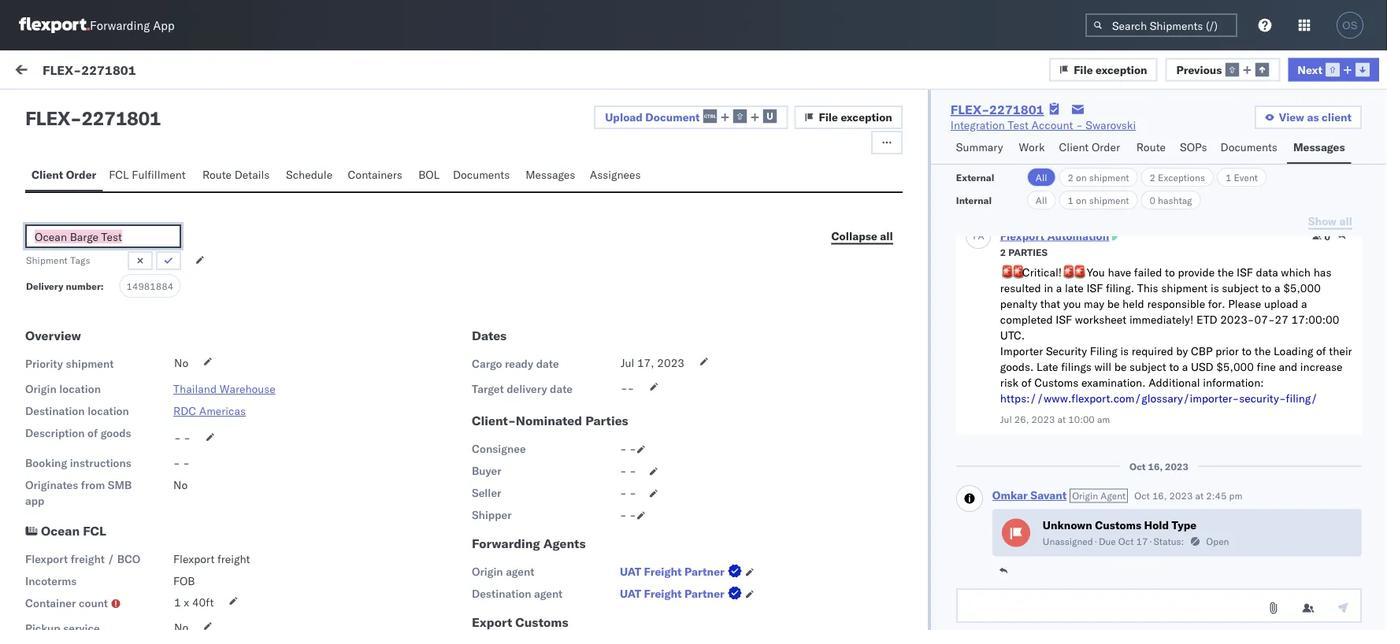 Task type: vqa. For each thing, say whether or not it's contained in the screenshot.
3rd Omkar Savant from the bottom of the page
yes



Task type: describe. For each thing, give the bounding box(es) containing it.
flex- up unknown customs hold type
[[1081, 498, 1114, 512]]

1 pm from the top
[[574, 404, 590, 417]]

26, down buyer
[[493, 498, 511, 512]]

held
[[1122, 297, 1144, 311]]

filing/
[[1286, 392, 1318, 406]]

cbp
[[1191, 345, 1213, 358]]

26, inside 🚨🚨critical!🚨🚨 you have failed to provide the isf data which has resulted in a late isf filing. this shipment is subject to a $5,000 penalty that you may be held responsible for. please upload a completed isf worksheet immediately! etd 2023-07-27 17:00:00 utc. importer security filing is required by cbp prior to the loading of their goods. late filings will be subject to a usd $5,000 fine and increase risk of customs examination. additional information: https://www.flexport.com/glossary/importer-security-filing/ jul 26, 2023 at 10:00 am
[[1014, 414, 1029, 425]]

0 vertical spatial subject
[[1222, 282, 1259, 295]]

1 pdt from the top
[[593, 404, 613, 417]]

worksheet
[[1075, 313, 1127, 327]]

internal (0) button
[[99, 93, 177, 124]]

savant up unknown
[[1030, 489, 1067, 503]]

forwarding app
[[90, 18, 175, 33]]

upload
[[605, 110, 643, 124]]

1 vertical spatial fcl
[[83, 523, 106, 539]]

test
[[1008, 118, 1029, 132]]

4 o from the top
[[52, 487, 58, 497]]

1 horizontal spatial file exception
[[1074, 62, 1147, 76]]

this inside 🚨🚨critical!🚨🚨 you have failed to provide the isf data which has resulted in a late isf filing. this shipment is subject to a $5,000 penalty that you may be held responsible for. please upload a completed isf worksheet immediately! etd 2023-07-27 17:00:00 utc. importer security filing is required by cbp prior to the loading of their goods. late filings will be subject to a usd $5,000 fine and increase risk of customs examination. additional information: https://www.flexport.com/glossary/importer-security-filing/ jul 26, 2023 at 10:00 am
[[1137, 282, 1158, 295]]

collapse
[[831, 229, 877, 243]]

|
[[268, 65, 272, 78]]

in
[[1044, 282, 1053, 295]]

related work item/shipment
[[1081, 137, 1204, 148]]

(0) for message (0)
[[237, 65, 258, 78]]

client
[[1322, 110, 1352, 124]]

0 horizontal spatial file
[[819, 110, 838, 124]]

details
[[234, 168, 270, 182]]

number
[[66, 280, 101, 292]]

freight for destination agent
[[644, 587, 682, 601]]

0 horizontal spatial client
[[32, 168, 63, 182]]

late
[[1036, 360, 1058, 374]]

oct 16, 2023 at 2:45 pm
[[1134, 490, 1242, 502]]

oct down buyer
[[473, 498, 491, 512]]

open
[[1206, 536, 1229, 548]]

route button
[[1130, 133, 1174, 164]]

3 omkar savant from the top
[[76, 375, 146, 389]]

1 horizontal spatial messages button
[[1287, 133, 1351, 164]]

2 pdt from the top
[[593, 498, 613, 512]]

on for 2
[[1076, 171, 1087, 183]]

fcl inside fcl fulfillment button
[[109, 168, 129, 182]]

4 o s from the top
[[52, 487, 63, 497]]

great
[[91, 229, 117, 243]]

exceptions
[[1158, 171, 1205, 183]]

work inside work button
[[1019, 140, 1045, 154]]

@
[[47, 513, 56, 527]]

2023 inside 🚨🚨critical!🚨🚨 you have failed to provide the isf data which has resulted in a late isf filing. this shipment is subject to a $5,000 penalty that you may be held responsible for. please upload a completed isf worksheet immediately! etd 2023-07-27 17:00:00 utc. importer security filing is required by cbp prior to the loading of their goods. late filings will be subject to a usd $5,000 fine and increase risk of customs examination. additional information: https://www.flexport.com/glossary/importer-security-filing/ jul 26, 2023 at 10:00 am
[[1031, 414, 1055, 425]]

work inside import work button
[[153, 65, 179, 78]]

work for my
[[45, 61, 86, 82]]

a inside this is a great deal and with this partnership.
[[83, 229, 89, 243]]

originates from smb app
[[25, 478, 132, 508]]

importer
[[1000, 345, 1043, 358]]

thailand
[[173, 382, 217, 396]]

to right failed
[[1165, 266, 1175, 280]]

flexport automation button
[[1000, 229, 1109, 243]]

to right prior
[[1242, 345, 1252, 358]]

1 vertical spatial client order
[[32, 168, 96, 182]]

parties
[[585, 413, 628, 428]]

/
[[108, 552, 114, 566]]

3 flex- 458574 from the top
[[1081, 404, 1155, 417]]

0 vertical spatial $5,000
[[1283, 282, 1321, 295]]

count
[[79, 596, 108, 610]]

upload
[[1264, 297, 1298, 311]]

thailand warehouse link
[[173, 382, 276, 396]]

shipment down 2 on shipment
[[1089, 194, 1129, 206]]

will
[[1094, 360, 1111, 374]]

please
[[1228, 297, 1261, 311]]

1 2:44 from the top
[[547, 404, 571, 417]]

1 horizontal spatial messages
[[1293, 140, 1345, 154]]

2 s from the top
[[58, 275, 63, 285]]

rdc
[[173, 404, 196, 418]]

0 for 0
[[1324, 231, 1330, 243]]

filing
[[1090, 345, 1117, 358]]

external (0) button
[[19, 93, 99, 124]]

immediately!
[[1129, 313, 1194, 327]]

| 1 filter applied
[[268, 65, 348, 78]]

destination location
[[25, 404, 129, 418]]

and inside this is a great deal and with this partnership.
[[144, 229, 163, 243]]

oct up the oct 16, 2023 at 2:45 pm
[[1129, 461, 1146, 473]]

17:00:00
[[1291, 313, 1339, 327]]

1 vertical spatial exception
[[841, 110, 892, 124]]

description
[[25, 426, 85, 440]]

flex- down examination.
[[1081, 404, 1114, 417]]

1 vertical spatial file exception
[[819, 110, 892, 124]]

at inside 🚨🚨critical!🚨🚨 you have failed to provide the isf data which has resulted in a late isf filing. this shipment is subject to a $5,000 penalty that you may be held responsible for. please upload a completed isf worksheet immediately! etd 2023-07-27 17:00:00 utc. importer security filing is required by cbp prior to the loading of their goods. late filings will be subject to a usd $5,000 fine and increase risk of customs examination. additional information: https://www.flexport.com/glossary/importer-security-filing/ jul 26, 2023 at 10:00 am
[[1057, 414, 1066, 425]]

agent
[[1101, 490, 1126, 502]]

0 horizontal spatial the
[[1218, 266, 1234, 280]]

bco
[[117, 552, 140, 566]]

delay:
[[244, 402, 276, 416]]

external for external (0)
[[25, 100, 67, 114]]

import work button
[[111, 50, 185, 93]]

- inside integration test account - swarovski link
[[1076, 118, 1083, 132]]

0 horizontal spatial flex-2271801
[[43, 62, 136, 77]]

1 omkar savant from the top
[[76, 171, 146, 184]]

internal for internal (0)
[[106, 100, 144, 114]]

location for destination location
[[88, 404, 129, 418]]

4 458574 from the top
[[1114, 498, 1155, 512]]

1 flex- 458574 from the top
[[1081, 199, 1155, 213]]

2 o from the top
[[52, 275, 58, 285]]

origin for origin location
[[25, 382, 56, 396]]

f a
[[973, 230, 984, 242]]

prior
[[1215, 345, 1239, 358]]

1 vertical spatial no
[[173, 478, 188, 492]]

flexport automation
[[1000, 229, 1109, 243]]

instructions
[[70, 456, 131, 470]]

all
[[880, 229, 893, 243]]

flex- right my
[[43, 62, 81, 77]]

0 vertical spatial be
[[1107, 297, 1120, 311]]

location for origin location
[[59, 382, 101, 396]]

jul 17, 2023
[[621, 356, 684, 370]]

all for 1
[[1036, 194, 1047, 206]]

os
[[1342, 19, 1358, 31]]

partnership.
[[47, 245, 109, 259]]

flex-2271801 link
[[951, 102, 1044, 117]]

a up "17:00:00"
[[1301, 297, 1307, 311]]

3 o s from the top
[[52, 377, 63, 387]]

1 on shipment
[[1068, 194, 1129, 206]]

savant up (air
[[112, 375, 146, 389]]

- - for buyer
[[620, 464, 636, 478]]

26, down target
[[493, 404, 511, 417]]

and inside 🚨🚨critical!🚨🚨 you have failed to provide the isf data which has resulted in a late isf filing. this shipment is subject to a $5,000 penalty that you may be held responsible for. please upload a completed isf worksheet immediately! etd 2023-07-27 17:00:00 utc. importer security filing is required by cbp prior to the loading of their goods. late filings will be subject to a usd $5,000 fine and increase risk of customs examination. additional information: https://www.flexport.com/glossary/importer-security-filing/ jul 26, 2023 at 10:00 am
[[1279, 360, 1297, 374]]

a right in
[[1056, 282, 1062, 295]]

2 inside button
[[1000, 247, 1006, 258]]

ocean
[[41, 523, 80, 539]]

shipment up the origin location
[[66, 357, 114, 371]]

is inside this is a great deal and with this partnership.
[[71, 229, 80, 243]]

uat freight partner link for destination agent
[[620, 586, 745, 602]]

agents
[[543, 536, 586, 551]]

flex- up integration
[[951, 102, 989, 117]]

shipment up 1 on shipment at right top
[[1089, 171, 1129, 183]]

uat freight partner for destination agent
[[620, 587, 724, 601]]

external (0)
[[25, 100, 90, 114]]

uat for destination agent
[[620, 587, 641, 601]]

data
[[1256, 266, 1278, 280]]

origin inside omkar savant origin agent
[[1072, 490, 1098, 502]]

4 omkar savant from the top
[[76, 486, 146, 499]]

0 vertical spatial documents
[[1221, 140, 1277, 154]]

flex- down 2 on shipment
[[1081, 199, 1114, 213]]

1 horizontal spatial customs
[[1095, 518, 1141, 532]]

warehouse for exception:
[[109, 198, 167, 211]]

seller
[[472, 486, 501, 500]]

0 vertical spatial jul
[[621, 356, 634, 370]]

0 horizontal spatial subject
[[1130, 360, 1166, 374]]

penalty
[[1000, 297, 1037, 311]]

all button for 1
[[1027, 191, 1056, 210]]

0 horizontal spatial messages
[[526, 168, 575, 182]]

priority shipment
[[25, 357, 114, 371]]

filter
[[284, 65, 308, 78]]

flexport for flexport freight / bco
[[25, 552, 68, 566]]

2 for exceptions
[[1150, 171, 1155, 183]]

target
[[472, 382, 504, 396]]

you inside 🚨🚨critical!🚨🚨 you have failed to provide the isf data which has resulted in a late isf filing. this shipment is subject to a $5,000 penalty that you may be held responsible for. please upload a completed isf worksheet immediately! etd 2023-07-27 17:00:00 utc. importer security filing is required by cbp prior to the loading of their goods. late filings will be subject to a usd $5,000 fine and increase risk of customs examination. additional information: https://www.flexport.com/glossary/importer-security-filing/ jul 26, 2023 at 10:00 am
[[1063, 297, 1081, 311]]

integration test account - swarovski link
[[951, 117, 1136, 133]]

2 flex- 458574 from the top
[[1081, 301, 1155, 315]]

route for route details
[[202, 168, 232, 182]]

that inside notifying you that your often this may understanding
[[152, 300, 172, 314]]

thailand warehouse
[[173, 382, 276, 396]]

schedule inside button
[[286, 168, 333, 182]]

cargo ready date
[[472, 357, 559, 371]]

1 vertical spatial documents
[[453, 168, 510, 182]]

consignee
[[472, 442, 526, 456]]

this inside this is a great deal and with this partnership.
[[190, 229, 209, 243]]

forwarding for forwarding agents
[[472, 536, 540, 551]]

(0) for external (0)
[[69, 100, 90, 114]]

1 for 1 on shipment
[[1068, 194, 1074, 206]]

0 vertical spatial file
[[1074, 62, 1093, 76]]

10:00
[[1068, 414, 1095, 425]]

flexport for flexport automation
[[1000, 229, 1044, 243]]

x
[[184, 595, 189, 609]]

you for update you possible.
[[202, 347, 219, 361]]

1 2023, from the top
[[513, 404, 544, 417]]

hold
[[1144, 518, 1169, 532]]

1 horizontal spatial client order button
[[1053, 133, 1130, 164]]

2 2:44 from the top
[[547, 498, 571, 512]]

jul inside 🚨🚨critical!🚨🚨 you have failed to provide the isf data which has resulted in a late isf filing. this shipment is subject to a $5,000 penalty that you may be held responsible for. please upload a completed isf worksheet immediately! etd 2023-07-27 17:00:00 utc. importer security filing is required by cbp prior to the loading of their goods. late filings will be subject to a usd $5,000 fine and increase risk of customs examination. additional information: https://www.flexport.com/glossary/importer-security-filing/ jul 26, 2023 at 10:00 am
[[1000, 414, 1012, 425]]

goods
[[101, 426, 131, 440]]

0 vertical spatial order
[[1092, 140, 1120, 154]]

1 horizontal spatial of
[[1021, 376, 1031, 390]]

savant up exception: warehouse devan delay
[[112, 171, 146, 184]]

savant right :
[[112, 273, 146, 287]]

route details button
[[196, 161, 280, 191]]

possible.
[[47, 363, 92, 377]]

oct down target
[[473, 404, 491, 417]]

2 exceptions
[[1150, 171, 1205, 183]]

examination.
[[1081, 376, 1146, 390]]

next button
[[1288, 58, 1379, 81]]

bol button
[[412, 161, 447, 191]]

2 on shipment
[[1068, 171, 1129, 183]]

exception: for exception: warehouse devan delay
[[50, 198, 106, 211]]

completed
[[1000, 313, 1053, 327]]

summary
[[956, 140, 1003, 154]]

2271801 down forwarding app link
[[81, 62, 136, 77]]

1 vertical spatial be
[[1114, 360, 1127, 374]]

2 oct 26, 2023, 2:44 pm pdt from the top
[[473, 498, 613, 512]]

0 vertical spatial no
[[174, 356, 188, 370]]

0 vertical spatial of
[[1316, 345, 1326, 358]]

3 o from the top
[[52, 377, 58, 387]]

origin agent
[[472, 565, 534, 579]]

0 horizontal spatial client order button
[[25, 161, 103, 191]]

2023 for jul 17, 2023
[[657, 356, 684, 370]]

0 vertical spatial client
[[1059, 140, 1089, 154]]

1 vertical spatial order
[[66, 168, 96, 182]]

oct left 17
[[1118, 536, 1134, 548]]

smb
[[108, 478, 132, 492]]

a down the by
[[1182, 360, 1188, 374]]

upload document button
[[594, 106, 788, 129]]

https://www.flexport.com/glossary/importer-
[[1000, 392, 1239, 406]]

Search Shipments (/) text field
[[1085, 13, 1237, 37]]

summary button
[[950, 133, 1013, 164]]

exception: for exception: (air recovery) schedule delay: delay
[[50, 402, 106, 416]]

freight for flexport freight / bco
[[71, 552, 105, 566]]

f
[[973, 230, 978, 242]]



Task type: locate. For each thing, give the bounding box(es) containing it.
0 vertical spatial 2:44
[[547, 404, 571, 417]]

1 horizontal spatial is
[[1120, 345, 1129, 358]]

1 vertical spatial at
[[1195, 490, 1204, 502]]

2 uat from the top
[[620, 587, 641, 601]]

this is a great deal and with this partnership.
[[47, 229, 209, 259]]

0 vertical spatial the
[[1218, 266, 1234, 280]]

internal up 'f'
[[956, 194, 992, 206]]

0 horizontal spatial documents button
[[447, 161, 519, 191]]

oct right agent
[[1134, 490, 1150, 502]]

this inside this is a great deal and with this partnership.
[[47, 229, 68, 243]]

schedule right details
[[286, 168, 333, 182]]

1 vertical spatial schedule
[[192, 402, 241, 416]]

0 horizontal spatial work
[[45, 61, 86, 82]]

with
[[166, 229, 187, 243]]

required
[[1132, 345, 1173, 358]]

(0) down my work
[[69, 100, 90, 114]]

omkar savant origin agent
[[992, 489, 1126, 503]]

route inside route button
[[1136, 140, 1166, 154]]

may inside 🚨🚨critical!🚨🚨 you have failed to provide the isf data which has resulted in a late isf filing. this shipment is subject to a $5,000 penalty that you may be held responsible for. please upload a completed isf worksheet immediately! etd 2023-07-27 17:00:00 utc. importer security filing is required by cbp prior to the loading of their goods. late filings will be subject to a usd $5,000 fine and increase risk of customs examination. additional information: https://www.flexport.com/glossary/importer-security-filing/ jul 26, 2023 at 10:00 am
[[1084, 297, 1104, 311]]

flex-
[[43, 62, 81, 77], [951, 102, 989, 117], [1081, 199, 1114, 213], [1081, 301, 1114, 315], [1081, 404, 1114, 417], [1081, 498, 1114, 512]]

forwarding for forwarding app
[[90, 18, 150, 33]]

0 vertical spatial work
[[45, 61, 86, 82]]

0 vertical spatial 16,
[[1148, 461, 1163, 473]]

0 vertical spatial client order
[[1059, 140, 1120, 154]]

status:
[[1153, 536, 1184, 548]]

external for external
[[956, 171, 994, 183]]

uat freight partner for origin agent
[[620, 565, 724, 579]]

partner for destination agent
[[684, 587, 724, 601]]

integration test account - swarovski
[[951, 118, 1136, 132]]

2 vertical spatial isf
[[1056, 313, 1072, 327]]

file
[[1074, 62, 1093, 76], [819, 110, 838, 124]]

o s down shipment tags
[[52, 275, 63, 285]]

destination agent
[[472, 587, 563, 601]]

loading
[[1274, 345, 1313, 358]]

0 vertical spatial pdt
[[593, 404, 613, 417]]

2 freight from the left
[[217, 552, 250, 566]]

1 uat freight partner link from the top
[[620, 564, 745, 580]]

- - for shipper
[[620, 508, 636, 522]]

1 vertical spatial $5,000
[[1216, 360, 1254, 374]]

o down possible. on the left bottom of the page
[[52, 377, 58, 387]]

$5,000 down "which"
[[1283, 282, 1321, 295]]

0 vertical spatial customs
[[1034, 376, 1079, 390]]

1 horizontal spatial 0
[[1324, 231, 1330, 243]]

1 uat freight partner from the top
[[620, 565, 724, 579]]

3 resize handle column header from the left
[[1055, 132, 1074, 550]]

forwarding up the origin agent
[[472, 536, 540, 551]]

location up 'goods'
[[88, 404, 129, 418]]

2 2023, from the top
[[513, 498, 544, 512]]

2 458574 from the top
[[1114, 301, 1155, 315]]

freight for flexport freight
[[217, 552, 250, 566]]

0 horizontal spatial work
[[153, 65, 179, 78]]

2 for on shipment
[[1068, 171, 1074, 183]]

0 vertical spatial pm
[[574, 404, 590, 417]]

0 vertical spatial may
[[1084, 297, 1104, 311]]

0 up has
[[1324, 231, 1330, 243]]

ready
[[505, 357, 533, 371]]

automation
[[1047, 229, 1109, 243]]

1 down 2 on shipment
[[1068, 194, 1074, 206]]

flex- down filing. on the right top of page
[[1081, 301, 1114, 315]]

external down summary button
[[956, 171, 994, 183]]

containers
[[348, 168, 402, 182]]

0 vertical spatial uat
[[620, 565, 641, 579]]

0 vertical spatial location
[[59, 382, 101, 396]]

booking instructions
[[25, 456, 131, 470]]

1 vertical spatial jul
[[1000, 414, 1012, 425]]

filings
[[1061, 360, 1092, 374]]

flexport freight
[[173, 552, 250, 566]]

risk
[[1000, 376, 1019, 390]]

1 exception: from the top
[[50, 198, 106, 211]]

flex- 458574 up unknown customs hold type
[[1081, 498, 1155, 512]]

target delivery date
[[472, 382, 573, 396]]

hashtag
[[1158, 194, 1192, 206]]

- - for description of goods
[[174, 431, 191, 445]]

destination for destination agent
[[472, 587, 531, 601]]

0 horizontal spatial origin
[[25, 382, 56, 396]]

date for target delivery date
[[550, 382, 573, 396]]

documents button
[[1214, 133, 1287, 164], [447, 161, 519, 191]]

isf up security
[[1056, 313, 1072, 327]]

17
[[1136, 536, 1148, 548]]

of up increase
[[1316, 345, 1326, 358]]

agent for origin agent
[[506, 565, 534, 579]]

1 horizontal spatial may
[[1084, 297, 1104, 311]]

1 vertical spatial work
[[1019, 140, 1045, 154]]

1 vertical spatial work
[[1117, 137, 1137, 148]]

flex- 458574 down filing. on the right top of page
[[1081, 301, 1155, 315]]

responsible
[[1147, 297, 1205, 311]]

partner for origin agent
[[684, 565, 724, 579]]

jul down risk
[[1000, 414, 1012, 425]]

documents button up the event
[[1214, 133, 1287, 164]]

delivery number :
[[26, 280, 104, 292]]

1 right |
[[274, 65, 281, 78]]

0 for 0 hashtag
[[1150, 194, 1155, 206]]

file exception button
[[1049, 58, 1157, 81], [1049, 58, 1157, 81], [794, 106, 903, 129], [794, 106, 903, 129]]

0 vertical spatial this
[[47, 229, 68, 243]]

and left with
[[144, 229, 163, 243]]

delay down route details button
[[206, 198, 236, 211]]

1 horizontal spatial exception
[[1096, 62, 1147, 76]]

by
[[1176, 345, 1188, 358]]

(0) inside the external (0) button
[[69, 100, 90, 114]]

exception: up the description of goods
[[50, 402, 106, 416]]

customs inside 🚨🚨critical!🚨🚨 you have failed to provide the isf data which has resulted in a late isf filing. this shipment is subject to a $5,000 penalty that you may be held responsible for. please upload a completed isf worksheet immediately! etd 2023-07-27 17:00:00 utc. importer security filing is required by cbp prior to the loading of their goods. late filings will be subject to a usd $5,000 fine and increase risk of customs examination. additional information: https://www.flexport.com/glossary/importer-security-filing/ jul 26, 2023 at 10:00 am
[[1034, 376, 1079, 390]]

0 horizontal spatial flexport
[[25, 552, 68, 566]]

2 horizontal spatial isf
[[1237, 266, 1253, 280]]

due
[[1099, 536, 1116, 548]]

1 resize handle column header from the left
[[447, 132, 466, 550]]

2023 for oct 16, 2023
[[1165, 461, 1188, 473]]

2023-
[[1220, 313, 1254, 327]]

1 horizontal spatial that
[[1040, 297, 1060, 311]]

work down integration test account - swarovski link on the right top of page
[[1019, 140, 1045, 154]]

shipper
[[472, 508, 512, 522]]

on for 1
[[1076, 194, 1087, 206]]

a
[[978, 230, 984, 242]]

flexport. image
[[19, 17, 90, 33]]

devan
[[170, 198, 203, 211]]

1 vertical spatial oct 26, 2023, 2:44 pm pdt
[[473, 498, 613, 512]]

a up the "upload"
[[1274, 282, 1280, 295]]

all button up flexport automation button
[[1027, 191, 1056, 210]]

2271801 up test
[[989, 102, 1044, 117]]

2 uat freight partner link from the top
[[620, 586, 745, 602]]

route up 2 exceptions
[[1136, 140, 1166, 154]]

nominated
[[516, 413, 582, 428]]

jul
[[621, 356, 634, 370], [1000, 414, 1012, 425]]

1 vertical spatial customs
[[1095, 518, 1141, 532]]

work
[[153, 65, 179, 78], [1019, 140, 1045, 154]]

16, up the oct 16, 2023 at 2:45 pm
[[1148, 461, 1163, 473]]

(0) for internal (0)
[[147, 100, 168, 114]]

work for related
[[1117, 137, 1137, 148]]

0 horizontal spatial this
[[47, 332, 66, 345]]

1 partner from the top
[[684, 565, 724, 579]]

route inside route details button
[[202, 168, 232, 182]]

1 horizontal spatial isf
[[1087, 282, 1103, 295]]

0 button
[[1312, 230, 1330, 243]]

0 vertical spatial date
[[536, 357, 559, 371]]

agent
[[506, 565, 534, 579], [534, 587, 563, 601]]

type
[[1172, 518, 1197, 532]]

1 horizontal spatial work
[[1117, 137, 1137, 148]]

location
[[59, 382, 101, 396], [88, 404, 129, 418]]

route for route
[[1136, 140, 1166, 154]]

flexport for flexport freight
[[173, 552, 215, 566]]

date up client-nominated parties
[[550, 382, 573, 396]]

flexport up incoterms
[[25, 552, 68, 566]]

1 s from the top
[[58, 172, 63, 182]]

0 vertical spatial agent
[[506, 565, 534, 579]]

0 vertical spatial internal
[[106, 100, 144, 114]]

2 horizontal spatial (0)
[[237, 65, 258, 78]]

messages down view as client at the top right
[[1293, 140, 1345, 154]]

0 vertical spatial route
[[1136, 140, 1166, 154]]

additional
[[1149, 376, 1200, 390]]

1 o from the top
[[52, 172, 58, 182]]

2 exception: from the top
[[50, 402, 106, 416]]

o s right app
[[52, 487, 63, 497]]

flexport freight / bco
[[25, 552, 140, 566]]

1 vertical spatial on
[[1076, 194, 1087, 206]]

uat freight partner link
[[620, 564, 745, 580], [620, 586, 745, 602]]

16, for oct 16, 2023 at 2:45 pm
[[1152, 490, 1167, 502]]

0 inside button
[[1324, 231, 1330, 243]]

schedule down thailand warehouse
[[192, 402, 241, 416]]

work up the external (0)
[[45, 61, 86, 82]]

o right app
[[52, 487, 58, 497]]

0 horizontal spatial customs
[[1034, 376, 1079, 390]]

1 vertical spatial flex-2271801
[[951, 102, 1044, 117]]

1 horizontal spatial documents button
[[1214, 133, 1287, 164]]

from
[[81, 478, 105, 492]]

delivery
[[507, 382, 547, 396]]

may inside notifying you that your often this may understanding
[[69, 332, 89, 345]]

you right the update
[[202, 347, 219, 361]]

1 vertical spatial all
[[1036, 194, 1047, 206]]

agent up destination agent
[[506, 565, 534, 579]]

0 horizontal spatial jul
[[621, 356, 634, 370]]

2 horizontal spatial is
[[1211, 282, 1219, 295]]

flex - 2271801
[[25, 106, 161, 130]]

2 uat freight partner from the top
[[620, 587, 724, 601]]

isf
[[1237, 266, 1253, 280], [1087, 282, 1103, 295], [1056, 313, 1072, 327]]

you inside update you possible.
[[202, 347, 219, 361]]

may up understanding
[[69, 332, 89, 345]]

0 horizontal spatial internal
[[106, 100, 144, 114]]

0 horizontal spatial exception
[[841, 110, 892, 124]]

o down shipment tags
[[52, 275, 58, 285]]

subject down the required on the bottom right
[[1130, 360, 1166, 374]]

messages button
[[1287, 133, 1351, 164], [519, 161, 584, 191]]

2 vertical spatial is
[[1120, 345, 1129, 358]]

you
[[1087, 266, 1105, 280]]

unassigned due oct 17
[[1043, 536, 1148, 548]]

external down my work
[[25, 100, 67, 114]]

client down account
[[1059, 140, 1089, 154]]

0 horizontal spatial schedule
[[192, 402, 241, 416]]

freight
[[644, 565, 682, 579], [644, 587, 682, 601]]

1 horizontal spatial the
[[1255, 345, 1271, 358]]

as
[[1307, 110, 1319, 124]]

this right with
[[190, 229, 209, 243]]

0 vertical spatial this
[[190, 229, 209, 243]]

messages
[[1293, 140, 1345, 154], [526, 168, 575, 182]]

documents right bol button
[[453, 168, 510, 182]]

2023 right 17, on the bottom left of page
[[657, 356, 684, 370]]

integration
[[951, 118, 1005, 132]]

3 458574 from the top
[[1114, 404, 1155, 417]]

2 partner from the top
[[684, 587, 724, 601]]

internal inside button
[[106, 100, 144, 114]]

order down 'flex - 2271801' on the left top of the page
[[66, 168, 96, 182]]

to down the data
[[1262, 282, 1272, 295]]

(0) down import work button
[[147, 100, 168, 114]]

1 vertical spatial agent
[[534, 587, 563, 601]]

2 pm from the top
[[574, 498, 590, 512]]

1 horizontal spatial delay
[[206, 198, 236, 211]]

1 x 40ft
[[174, 595, 214, 609]]

07-
[[1254, 313, 1275, 327]]

2 o s from the top
[[52, 275, 63, 285]]

1 on from the top
[[1076, 171, 1087, 183]]

delay inside exception: (air recovery) schedule delay: delay
[[47, 418, 77, 432]]

4 s from the top
[[58, 487, 63, 497]]

458574 left hashtag
[[1114, 199, 1155, 213]]

omkar savant up exception: warehouse devan delay
[[76, 171, 146, 184]]

all up flexport automation button
[[1036, 194, 1047, 206]]

at
[[1057, 414, 1066, 425], [1195, 490, 1204, 502]]

0 vertical spatial exception
[[1096, 62, 1147, 76]]

2 omkar savant from the top
[[76, 273, 146, 287]]

customs up due
[[1095, 518, 1141, 532]]

1 for 1 x 40ft
[[174, 595, 181, 609]]

you inside notifying you that your often this may understanding
[[131, 300, 149, 314]]

you down 14981884
[[131, 300, 149, 314]]

(0) inside 'internal (0)' button
[[147, 100, 168, 114]]

origin left agent
[[1072, 490, 1098, 502]]

internal down import at top left
[[106, 100, 144, 114]]

oct 16, 2023
[[1129, 461, 1188, 473]]

1 horizontal spatial jul
[[1000, 414, 1012, 425]]

0 horizontal spatial freight
[[71, 552, 105, 566]]

1 freight from the top
[[644, 565, 682, 579]]

may up worksheet
[[1084, 297, 1104, 311]]

2 horizontal spatial origin
[[1072, 490, 1098, 502]]

freight for origin agent
[[644, 565, 682, 579]]

no up thailand
[[174, 356, 188, 370]]

this inside notifying you that your often this may understanding
[[47, 332, 66, 345]]

1 vertical spatial partner
[[684, 587, 724, 601]]

2 horizontal spatial of
[[1316, 345, 1326, 358]]

458574 up unknown customs hold type
[[1114, 498, 1155, 512]]

1 horizontal spatial subject
[[1222, 282, 1259, 295]]

2 left parties
[[1000, 247, 1006, 258]]

documents button right bol
[[447, 161, 519, 191]]

o down flex
[[52, 172, 58, 182]]

0 vertical spatial partner
[[684, 565, 724, 579]]

2271801 down import at top left
[[81, 106, 161, 130]]

1 uat from the top
[[620, 565, 641, 579]]

0 horizontal spatial may
[[69, 332, 89, 345]]

0 horizontal spatial external
[[25, 100, 67, 114]]

savant right the from
[[112, 486, 146, 499]]

cargo
[[472, 357, 502, 371]]

rdc americas link
[[173, 404, 246, 418]]

the right provide
[[1218, 266, 1234, 280]]

uat for origin agent
[[620, 565, 641, 579]]

origin down priority
[[25, 382, 56, 396]]

you for notifying you that your often this may understanding
[[131, 300, 149, 314]]

destination for destination location
[[25, 404, 85, 418]]

omkar savant up notifying at top
[[76, 273, 146, 287]]

2 resize handle column header from the left
[[751, 132, 770, 550]]

file exception
[[1074, 62, 1147, 76], [819, 110, 892, 124]]

their
[[1329, 345, 1352, 358]]

is right the filing
[[1120, 345, 1129, 358]]

have
[[1108, 266, 1131, 280]]

0 vertical spatial flex-2271801
[[43, 62, 136, 77]]

this up shipment tags
[[47, 229, 68, 243]]

2023, down delivery
[[513, 404, 544, 417]]

1 vertical spatial warehouse
[[220, 382, 276, 396]]

tags
[[70, 254, 90, 266]]

the up fine
[[1255, 345, 1271, 358]]

be up examination.
[[1114, 360, 1127, 374]]

unassigned
[[1043, 536, 1093, 548]]

resize handle column header
[[447, 132, 466, 550], [751, 132, 770, 550], [1055, 132, 1074, 550], [1359, 132, 1378, 550]]

oct 26, 2023, 2:44 pm pdt up forwarding agents
[[473, 498, 613, 512]]

unknown customs hold type
[[1043, 518, 1197, 532]]

event
[[1234, 171, 1258, 183]]

client order button
[[1053, 133, 1130, 164], [25, 161, 103, 191]]

agent for destination agent
[[534, 587, 563, 601]]

document
[[645, 110, 700, 124]]

1 for 1 event
[[1226, 171, 1231, 183]]

provide
[[1178, 266, 1215, 280]]

all
[[1036, 171, 1047, 183], [1036, 194, 1047, 206]]

1 vertical spatial messages
[[526, 168, 575, 182]]

notifying
[[84, 300, 128, 314]]

1 vertical spatial isf
[[1087, 282, 1103, 295]]

4 flex- 458574 from the top
[[1081, 498, 1155, 512]]

delay
[[206, 198, 236, 211], [47, 418, 77, 432]]

0 vertical spatial origin
[[25, 382, 56, 396]]

applied
[[310, 65, 348, 78]]

1 horizontal spatial $5,000
[[1283, 282, 1321, 295]]

message (0)
[[191, 65, 258, 78]]

2 freight from the top
[[644, 587, 682, 601]]

458574 down filing. on the right top of page
[[1114, 301, 1155, 315]]

external inside the external (0) button
[[25, 100, 67, 114]]

2 all button from the top
[[1027, 191, 1056, 210]]

view as client button
[[1255, 106, 1362, 129]]

2023 for oct 16, 2023 at 2:45 pm
[[1169, 490, 1193, 502]]

oct 26, 2023, 2:44 pm pdt down delivery
[[473, 404, 613, 417]]

all button for 2
[[1027, 168, 1056, 187]]

flex-2271801 down forwarding app link
[[43, 62, 136, 77]]

s right app
[[58, 487, 63, 497]]

1 all button from the top
[[1027, 168, 1056, 187]]

0 horizontal spatial warehouse
[[109, 198, 167, 211]]

1 horizontal spatial this
[[190, 229, 209, 243]]

1 458574 from the top
[[1114, 199, 1155, 213]]

1 all from the top
[[1036, 171, 1047, 183]]

16, for oct 16, 2023
[[1148, 461, 1163, 473]]

warehouse
[[109, 198, 167, 211], [220, 382, 276, 396]]

location down possible. on the left bottom of the page
[[59, 382, 101, 396]]

1 freight from the left
[[71, 552, 105, 566]]

1 horizontal spatial flexport
[[173, 552, 215, 566]]

uat freight partner link for origin agent
[[620, 564, 745, 580]]

may
[[1084, 297, 1104, 311], [69, 332, 89, 345]]

schedule inside exception: (air recovery) schedule delay: delay
[[192, 402, 241, 416]]

all for 2
[[1036, 171, 1047, 183]]

be down filing. on the right top of page
[[1107, 297, 1120, 311]]

shipment inside 🚨🚨critical!🚨🚨 you have failed to provide the isf data which has resulted in a late isf filing. this shipment is subject to a $5,000 penalty that you may be held responsible for. please upload a completed isf worksheet immediately! etd 2023-07-27 17:00:00 utc. importer security filing is required by cbp prior to the loading of their goods. late filings will be subject to a usd $5,000 fine and increase risk of customs examination. additional information: https://www.flexport.com/glossary/importer-security-filing/ jul 26, 2023 at 10:00 am
[[1161, 282, 1208, 295]]

freight
[[71, 552, 105, 566], [217, 552, 250, 566]]

0 horizontal spatial 0
[[1150, 194, 1155, 206]]

- - for seller
[[620, 486, 636, 500]]

that inside 🚨🚨critical!🚨🚨 you have failed to provide the isf data which has resulted in a late isf filing. this shipment is subject to a $5,000 penalty that you may be held responsible for. please upload a completed isf worksheet immediately! etd 2023-07-27 17:00:00 utc. importer security filing is required by cbp prior to the loading of their goods. late filings will be subject to a usd $5,000 fine and increase risk of customs examination. additional information: https://www.flexport.com/glossary/importer-security-filing/ jul 26, 2023 at 10:00 am
[[1040, 297, 1060, 311]]

to up additional
[[1169, 360, 1179, 374]]

1 o s from the top
[[52, 172, 63, 182]]

flexport up 2 parties button
[[1000, 229, 1044, 243]]

1 vertical spatial may
[[69, 332, 89, 345]]

2 all from the top
[[1036, 194, 1047, 206]]

origin for origin agent
[[472, 565, 503, 579]]

description of goods
[[25, 426, 131, 440]]

- - for consignee
[[620, 442, 636, 456]]

0 horizontal spatial messages button
[[519, 161, 584, 191]]

0 horizontal spatial of
[[88, 426, 98, 440]]

0 vertical spatial isf
[[1237, 266, 1253, 280]]

1 vertical spatial uat
[[620, 587, 641, 601]]

1 oct 26, 2023, 2:44 pm pdt from the top
[[473, 404, 613, 417]]

1 vertical spatial file
[[819, 110, 838, 124]]

internal for internal
[[956, 194, 992, 206]]

fine
[[1257, 360, 1276, 374]]

2 on from the top
[[1076, 194, 1087, 206]]

is up for.
[[1211, 282, 1219, 295]]

1 vertical spatial 2023,
[[513, 498, 544, 512]]

that down in
[[1040, 297, 1060, 311]]

date for cargo ready date
[[536, 357, 559, 371]]

(0) left |
[[237, 65, 258, 78]]

0 horizontal spatial delay
[[47, 418, 77, 432]]

None text field
[[25, 224, 181, 248], [956, 588, 1362, 623], [25, 224, 181, 248], [956, 588, 1362, 623]]

17,
[[637, 356, 654, 370]]

2023 up type
[[1169, 490, 1193, 502]]

2023 up the oct 16, 2023 at 2:45 pm
[[1165, 461, 1188, 473]]

2:44 down delivery
[[547, 404, 571, 417]]

2 down route button
[[1150, 171, 1155, 183]]

4 resize handle column header from the left
[[1359, 132, 1378, 550]]

flexport up fob
[[173, 552, 215, 566]]

forwarding left app at the left top of page
[[90, 18, 150, 33]]

0 horizontal spatial (0)
[[69, 100, 90, 114]]

1 vertical spatial internal
[[956, 194, 992, 206]]

overview
[[25, 328, 81, 343]]

0 vertical spatial exception:
[[50, 198, 106, 211]]

0 vertical spatial on
[[1076, 171, 1087, 183]]

exception: inside exception: (air recovery) schedule delay: delay
[[50, 402, 106, 416]]

0 horizontal spatial isf
[[1056, 313, 1072, 327]]

schedule button
[[280, 161, 341, 191]]

update you possible.
[[47, 347, 219, 377]]

sops button
[[1174, 133, 1214, 164]]

2 horizontal spatial you
[[1063, 297, 1081, 311]]

warehouse for thailand
[[220, 382, 276, 396]]

destination
[[25, 404, 85, 418], [472, 587, 531, 601]]

1 horizontal spatial flex-2271801
[[951, 102, 1044, 117]]

3 s from the top
[[58, 377, 63, 387]]

1 vertical spatial 0
[[1324, 231, 1330, 243]]



